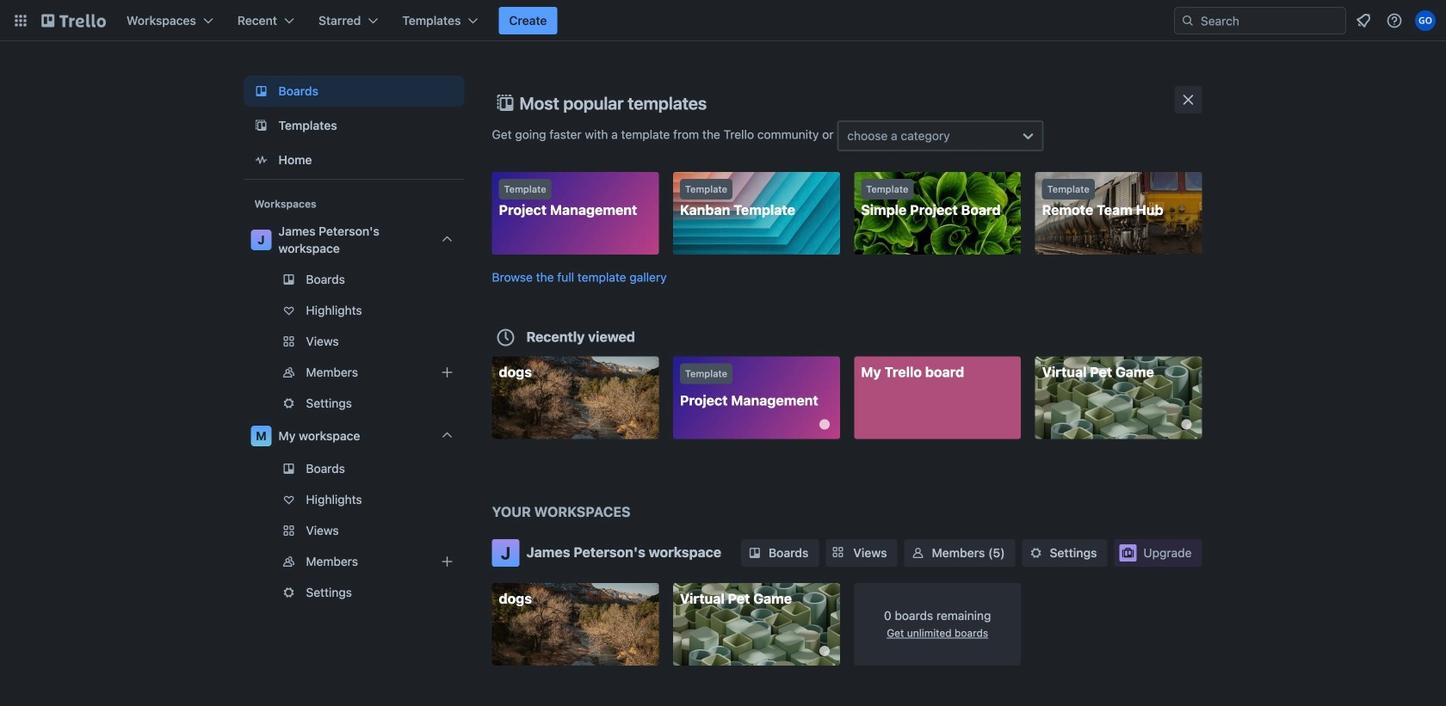 Task type: locate. For each thing, give the bounding box(es) containing it.
search image
[[1181, 14, 1195, 28]]

sm image
[[910, 545, 927, 562]]

sm image
[[746, 545, 764, 562], [1028, 545, 1045, 562]]

1 vertical spatial add image
[[437, 552, 458, 573]]

1 vertical spatial there is new activity on this board. image
[[819, 647, 830, 657]]

board image
[[251, 81, 272, 102]]

1 add image from the top
[[437, 362, 458, 383]]

0 vertical spatial add image
[[437, 362, 458, 383]]

template board image
[[251, 115, 272, 136]]

2 add image from the top
[[437, 552, 458, 573]]

Search field
[[1195, 8, 1346, 34]]

1 horizontal spatial sm image
[[1028, 545, 1045, 562]]

add image
[[437, 362, 458, 383], [437, 552, 458, 573]]

0 horizontal spatial sm image
[[746, 545, 764, 562]]

there is new activity on this board. image
[[1182, 420, 1192, 430], [819, 647, 830, 657]]

0 vertical spatial there is new activity on this board. image
[[1182, 420, 1192, 430]]



Task type: describe. For each thing, give the bounding box(es) containing it.
1 sm image from the left
[[746, 545, 764, 562]]

0 notifications image
[[1354, 10, 1374, 31]]

home image
[[251, 150, 272, 170]]

2 sm image from the left
[[1028, 545, 1045, 562]]

1 horizontal spatial there is new activity on this board. image
[[1182, 420, 1192, 430]]

open information menu image
[[1386, 12, 1403, 29]]

primary element
[[0, 0, 1447, 41]]

0 horizontal spatial there is new activity on this board. image
[[819, 647, 830, 657]]

back to home image
[[41, 7, 106, 34]]

gary orlando (garyorlando) image
[[1416, 10, 1436, 31]]



Task type: vqa. For each thing, say whether or not it's contained in the screenshot.
top May 14, 2020
no



